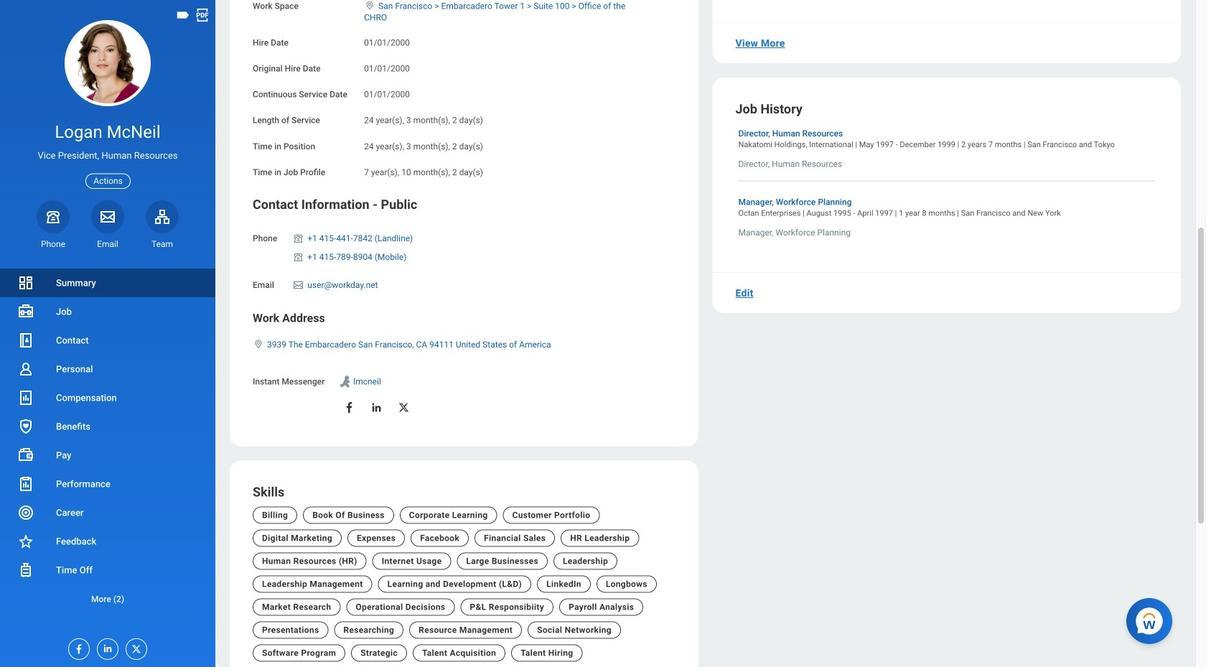 Task type: locate. For each thing, give the bounding box(es) containing it.
mail image
[[99, 208, 116, 225], [292, 280, 305, 291]]

phone image
[[292, 251, 305, 263]]

phone image up phone icon at the left top
[[292, 233, 305, 244]]

feedback image
[[17, 533, 34, 550]]

items selected list
[[292, 231, 436, 266]]

0 horizontal spatial phone image
[[43, 208, 63, 225]]

mail image down phone icon at the left top
[[292, 280, 305, 291]]

mail image up the email logan mcneil element on the left top
[[99, 208, 116, 225]]

location image
[[364, 0, 376, 10]]

personal image
[[17, 361, 34, 378]]

social media x image
[[397, 401, 410, 414]]

facebook image left linkedin icon
[[69, 639, 85, 655]]

view team image
[[154, 208, 171, 225]]

navigation pane region
[[0, 0, 216, 667]]

linkedin image
[[370, 401, 383, 414]]

phone image up phone logan mcneil element
[[43, 208, 63, 225]]

0 vertical spatial mail image
[[99, 208, 116, 225]]

compensation image
[[17, 389, 34, 407]]

benefits image
[[17, 418, 34, 435]]

list
[[0, 269, 216, 613]]

1 horizontal spatial phone image
[[292, 233, 305, 244]]

career image
[[17, 504, 34, 522]]

group
[[253, 196, 676, 423]]

0 horizontal spatial mail image
[[99, 208, 116, 225]]

1 horizontal spatial facebook image
[[343, 401, 356, 414]]

1 vertical spatial facebook image
[[69, 639, 85, 655]]

phone logan mcneil element
[[37, 238, 70, 250]]

facebook image
[[343, 401, 356, 414], [69, 639, 85, 655]]

1 vertical spatial phone image
[[292, 233, 305, 244]]

1 horizontal spatial mail image
[[292, 280, 305, 291]]

1 vertical spatial mail image
[[292, 280, 305, 291]]

phone image inside items selected list
[[292, 233, 305, 244]]

contact image
[[17, 332, 34, 349]]

facebook image down aim "icon"
[[343, 401, 356, 414]]

aim image
[[338, 374, 352, 389]]

0 vertical spatial facebook image
[[343, 401, 356, 414]]

performance image
[[17, 476, 34, 493]]

phone image
[[43, 208, 63, 225], [292, 233, 305, 244]]

email logan mcneil element
[[91, 238, 124, 250]]

0 horizontal spatial facebook image
[[69, 639, 85, 655]]



Task type: vqa. For each thing, say whether or not it's contained in the screenshot.
the right facebook icon
yes



Task type: describe. For each thing, give the bounding box(es) containing it.
0 vertical spatial phone image
[[43, 208, 63, 225]]

team logan mcneil element
[[146, 238, 179, 250]]

pay image
[[17, 447, 34, 464]]

tag image
[[175, 7, 191, 23]]

linkedin image
[[98, 639, 114, 654]]

job image
[[17, 303, 34, 320]]

time off image
[[17, 562, 34, 579]]

view printable version (pdf) image
[[195, 7, 210, 23]]

summary image
[[17, 274, 34, 292]]

location image
[[253, 339, 264, 349]]

x image
[[126, 639, 142, 655]]



